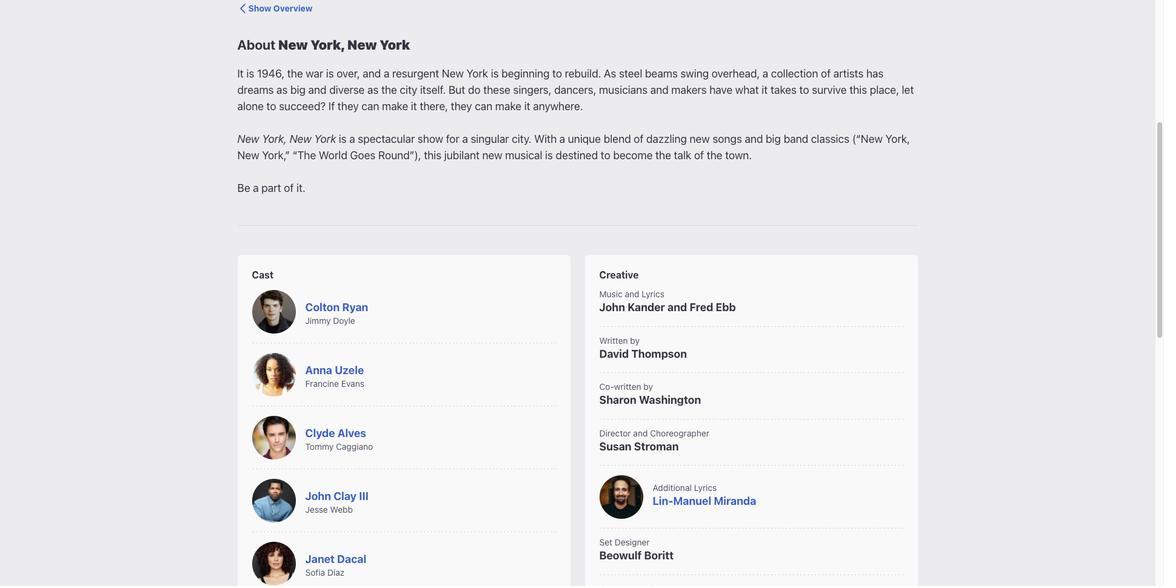 Task type: describe. For each thing, give the bounding box(es) containing it.
itself.
[[420, 84, 446, 96]]

is up world
[[339, 133, 347, 146]]

york, inside is a spectacular show for a singular city. with a unique blend of dazzling new songs and big band classics ("new york, new york," "the world goes round"), this jubilant new musical is destined to become the talk of the town.
[[886, 133, 910, 146]]

have
[[710, 84, 733, 96]]

janet
[[305, 553, 335, 566]]

written
[[599, 336, 628, 346]]

anna uzele link
[[305, 364, 364, 377]]

to right the alone
[[267, 100, 276, 113]]

co-written by sharon washington
[[599, 382, 701, 407]]

of right talk
[[694, 149, 704, 162]]

as
[[604, 67, 616, 80]]

ebb
[[716, 301, 736, 314]]

new up "the in the left of the page
[[290, 133, 311, 146]]

about
[[237, 37, 275, 53]]

survive
[[812, 84, 847, 96]]

there,
[[420, 100, 448, 113]]

additional lyrics lin-manuel miranda
[[653, 483, 756, 508]]

new up the war
[[278, 37, 308, 53]]

new inside it is 1946, the war is over, and a resurgent new york is beginning to rebuild. as steel beams swing overhead, a collection of artists has dreams as big and diverse as the city itself. but do these singers, dancers, musicians and makers have what it takes to survive this place, let alone to succeed? if they can make it there, they can make it anywhere.
[[442, 67, 464, 80]]

colton
[[305, 301, 340, 314]]

talk
[[674, 149, 691, 162]]

steel
[[619, 67, 642, 80]]

this inside is a spectacular show for a singular city. with a unique blend of dazzling new songs and big band classics ("new york, new york," "the world goes round"), this jubilant new musical is destined to become the talk of the town.
[[424, 149, 442, 162]]

alone
[[237, 100, 264, 113]]

1 they from the left
[[338, 100, 359, 113]]

destined
[[556, 149, 598, 162]]

0 vertical spatial york
[[380, 37, 410, 53]]

dreams
[[237, 84, 274, 96]]

john inside john clay iii jesse webb
[[305, 490, 331, 503]]

diaz
[[327, 568, 345, 579]]

janet dacal image
[[252, 543, 296, 586]]

colton ryan image
[[252, 290, 296, 334]]

a up goes
[[349, 133, 355, 146]]

resurgent
[[392, 67, 439, 80]]

co-
[[599, 382, 614, 392]]

world
[[319, 149, 347, 162]]

director and choreographer susan stroman
[[599, 428, 709, 453]]

lin-manuel miranda link
[[653, 495, 756, 508]]

is up these
[[491, 67, 499, 80]]

caggiano
[[336, 442, 373, 452]]

doyle
[[333, 316, 355, 326]]

swing
[[681, 67, 709, 80]]

takes
[[771, 84, 797, 96]]

music
[[599, 289, 623, 300]]

creative
[[599, 270, 639, 281]]

the left the war
[[287, 67, 303, 80]]

and down beams
[[650, 84, 669, 96]]

washington
[[639, 394, 701, 407]]

john clay iii jesse webb
[[305, 490, 369, 516]]

be
[[237, 182, 250, 195]]

songs
[[713, 133, 742, 146]]

to inside is a spectacular show for a singular city. with a unique blend of dazzling new songs and big band classics ("new york, new york," "the world goes round"), this jubilant new musical is destined to become the talk of the town.
[[601, 149, 610, 162]]

janet dacal link
[[305, 553, 366, 566]]

let
[[902, 84, 914, 96]]

set designer beowulf boritt
[[599, 538, 674, 563]]

and right the over,
[[363, 67, 381, 80]]

written by david thompson
[[599, 336, 687, 360]]

lin-manuel miranda image
[[599, 476, 643, 520]]

janet dacal sofia diaz
[[305, 553, 366, 579]]

0 horizontal spatial york,
[[262, 133, 287, 146]]

0 horizontal spatial new
[[482, 149, 503, 162]]

be a part of it.
[[237, 182, 306, 195]]

of up become
[[634, 133, 644, 146]]

sharon
[[599, 394, 637, 407]]

show overview link
[[237, 0, 918, 24]]

dazzling
[[646, 133, 687, 146]]

musicians
[[599, 84, 648, 96]]

clyde alves link
[[305, 427, 366, 440]]

dancers,
[[554, 84, 596, 96]]

singular
[[471, 133, 509, 146]]

these
[[483, 84, 510, 96]]

iii
[[359, 490, 369, 503]]

for
[[446, 133, 460, 146]]

clay
[[334, 490, 357, 503]]

1 horizontal spatial it
[[524, 100, 530, 113]]

about new york, new york
[[237, 37, 410, 53]]

cast
[[252, 270, 274, 281]]

new york, new york
[[237, 133, 336, 146]]

1 horizontal spatial york,
[[311, 37, 345, 53]]

clyde
[[305, 427, 335, 440]]

susan
[[599, 441, 632, 453]]

music and lyrics john kander and fred ebb
[[599, 289, 736, 314]]

it.
[[297, 182, 306, 195]]

additional
[[653, 483, 692, 493]]

it
[[237, 67, 244, 80]]

new up the over,
[[347, 37, 377, 53]]

francine
[[305, 379, 339, 389]]

clyde alves image
[[252, 417, 296, 460]]

york,"
[[262, 149, 290, 162]]

of inside it is 1946, the war is over, and a resurgent new york is beginning to rebuild. as steel beams swing overhead, a collection of artists has dreams as big and diverse as the city itself. but do these singers, dancers, musicians and makers have what it takes to survive this place, let alone to succeed? if they can make it there, they can make it anywhere.
[[821, 67, 831, 80]]

a right with
[[560, 133, 565, 146]]

0 horizontal spatial it
[[411, 100, 417, 113]]

stroman
[[634, 441, 679, 453]]

anna uzele image
[[252, 354, 296, 397]]

band
[[784, 133, 808, 146]]

john clay iii link
[[305, 490, 369, 503]]

1946,
[[257, 67, 284, 80]]

and up 'kander'
[[625, 289, 639, 300]]

manuel
[[673, 495, 711, 508]]

and inside is a spectacular show for a singular city. with a unique blend of dazzling new songs and big band classics ("new york, new york," "the world goes round"), this jubilant new musical is destined to become the talk of the town.
[[745, 133, 763, 146]]

is down with
[[545, 149, 553, 162]]

and inside director and choreographer susan stroman
[[633, 428, 648, 439]]

beams
[[645, 67, 678, 80]]

the left the city
[[381, 84, 397, 96]]

is a spectacular show for a singular city. with a unique blend of dazzling new songs and big band classics ("new york, new york," "the world goes round"), this jubilant new musical is destined to become the talk of the town.
[[237, 133, 910, 162]]

show overview
[[248, 3, 313, 13]]

musical
[[505, 149, 542, 162]]

alves
[[338, 427, 366, 440]]



Task type: locate. For each thing, give the bounding box(es) containing it.
can
[[362, 100, 379, 113], [475, 100, 493, 113]]

("new
[[852, 133, 883, 146]]

war
[[306, 67, 323, 80]]

1 vertical spatial new
[[482, 149, 503, 162]]

designer
[[615, 538, 650, 548]]

and left fred at the bottom of the page
[[668, 301, 687, 314]]

by right written at the bottom right of page
[[644, 382, 653, 392]]

it down the city
[[411, 100, 417, 113]]

john inside music and lyrics john kander and fred ebb
[[599, 301, 625, 314]]

0 horizontal spatial can
[[362, 100, 379, 113]]

sofia
[[305, 568, 325, 579]]

evans
[[341, 379, 364, 389]]

but
[[449, 84, 465, 96]]

goes
[[350, 149, 376, 162]]

0 horizontal spatial this
[[424, 149, 442, 162]]

1 horizontal spatial big
[[766, 133, 781, 146]]

1 vertical spatial big
[[766, 133, 781, 146]]

big left band
[[766, 133, 781, 146]]

"the
[[293, 149, 316, 162]]

by right the written
[[630, 336, 640, 346]]

they down but
[[451, 100, 472, 113]]

as
[[277, 84, 288, 96], [367, 84, 379, 96]]

a right for
[[462, 133, 468, 146]]

a left resurgent
[[384, 67, 390, 80]]

and down the war
[[308, 84, 327, 96]]

0 vertical spatial big
[[290, 84, 306, 96]]

1 horizontal spatial york
[[380, 37, 410, 53]]

tommy
[[305, 442, 334, 452]]

lyrics up 'kander'
[[642, 289, 665, 300]]

david
[[599, 348, 629, 360]]

to down 'collection'
[[800, 84, 809, 96]]

make down these
[[495, 100, 522, 113]]

of
[[821, 67, 831, 80], [634, 133, 644, 146], [694, 149, 704, 162], [284, 182, 294, 195]]

overview
[[273, 3, 313, 13]]

boritt
[[644, 550, 674, 563]]

2 vertical spatial york
[[314, 133, 336, 146]]

0 vertical spatial by
[[630, 336, 640, 346]]

round"),
[[378, 149, 421, 162]]

and up stroman
[[633, 428, 648, 439]]

2 horizontal spatial it
[[762, 84, 768, 96]]

spectacular
[[358, 133, 415, 146]]

1 vertical spatial lyrics
[[694, 483, 717, 493]]

colton ryan jimmy doyle
[[305, 301, 368, 326]]

thompson
[[631, 348, 687, 360]]

new up but
[[442, 67, 464, 80]]

1 horizontal spatial as
[[367, 84, 379, 96]]

classics
[[811, 133, 850, 146]]

is
[[246, 67, 254, 80], [326, 67, 334, 80], [491, 67, 499, 80], [339, 133, 347, 146], [545, 149, 553, 162]]

york, up york,"
[[262, 133, 287, 146]]

big inside it is 1946, the war is over, and a resurgent new york is beginning to rebuild. as steel beams swing overhead, a collection of artists has dreams as big and diverse as the city itself. but do these singers, dancers, musicians and makers have what it takes to survive this place, let alone to succeed? if they can make it there, they can make it anywhere.
[[290, 84, 306, 96]]

john down the music in the right of the page
[[599, 301, 625, 314]]

0 vertical spatial new
[[690, 133, 710, 146]]

1 vertical spatial york
[[467, 67, 488, 80]]

become
[[613, 149, 653, 162]]

jesse
[[305, 505, 328, 516]]

with
[[534, 133, 557, 146]]

0 horizontal spatial they
[[338, 100, 359, 113]]

york
[[380, 37, 410, 53], [467, 67, 488, 80], [314, 133, 336, 146]]

place,
[[870, 84, 899, 96]]

the
[[287, 67, 303, 80], [381, 84, 397, 96], [655, 149, 671, 162], [707, 149, 723, 162]]

1 horizontal spatial they
[[451, 100, 472, 113]]

jubilant
[[444, 149, 480, 162]]

1 horizontal spatial lyrics
[[694, 483, 717, 493]]

succeed?
[[279, 100, 326, 113]]

john up jesse
[[305, 490, 331, 503]]

a left 'collection'
[[763, 67, 768, 80]]

2 horizontal spatial york
[[467, 67, 488, 80]]

0 horizontal spatial make
[[382, 100, 408, 113]]

1 vertical spatial john
[[305, 490, 331, 503]]

anna uzele francine evans
[[305, 364, 364, 389]]

of left it.
[[284, 182, 294, 195]]

0 horizontal spatial lyrics
[[642, 289, 665, 300]]

beginning
[[502, 67, 550, 80]]

new down the alone
[[237, 133, 259, 146]]

it is 1946, the war is over, and a resurgent new york is beginning to rebuild. as steel beams swing overhead, a collection of artists has dreams as big and diverse as the city itself. but do these singers, dancers, musicians and makers have what it takes to survive this place, let alone to succeed? if they can make it there, they can make it anywhere.
[[237, 67, 914, 113]]

1 horizontal spatial by
[[644, 382, 653, 392]]

it right what
[[762, 84, 768, 96]]

make down the city
[[382, 100, 408, 113]]

show
[[248, 3, 271, 13]]

0 vertical spatial john
[[599, 301, 625, 314]]

0 horizontal spatial as
[[277, 84, 288, 96]]

unique
[[568, 133, 601, 146]]

0 vertical spatial this
[[850, 84, 867, 96]]

written
[[614, 382, 641, 392]]

1 can from the left
[[362, 100, 379, 113]]

york up world
[[314, 133, 336, 146]]

show
[[418, 133, 443, 146]]

0 horizontal spatial big
[[290, 84, 306, 96]]

over,
[[337, 67, 360, 80]]

1 horizontal spatial this
[[850, 84, 867, 96]]

york,
[[311, 37, 345, 53], [262, 133, 287, 146], [886, 133, 910, 146]]

has
[[866, 67, 884, 80]]

and up town.
[[745, 133, 763, 146]]

to down blend
[[601, 149, 610, 162]]

new inside is a spectacular show for a singular city. with a unique blend of dazzling new songs and big band classics ("new york, new york," "the world goes round"), this jubilant new musical is destined to become the talk of the town.
[[237, 149, 259, 162]]

if
[[329, 100, 335, 113]]

the down songs
[[707, 149, 723, 162]]

2 they from the left
[[451, 100, 472, 113]]

this inside it is 1946, the war is over, and a resurgent new york is beginning to rebuild. as steel beams swing overhead, a collection of artists has dreams as big and diverse as the city itself. but do these singers, dancers, musicians and makers have what it takes to survive this place, let alone to succeed? if they can make it there, they can make it anywhere.
[[850, 84, 867, 96]]

by inside written by david thompson
[[630, 336, 640, 346]]

city
[[400, 84, 417, 96]]

new up talk
[[690, 133, 710, 146]]

big
[[290, 84, 306, 96], [766, 133, 781, 146]]

makers
[[671, 84, 707, 96]]

2 as from the left
[[367, 84, 379, 96]]

uzele
[[335, 364, 364, 377]]

john
[[599, 301, 625, 314], [305, 490, 331, 503]]

they down diverse
[[338, 100, 359, 113]]

it down singers,
[[524, 100, 530, 113]]

of up survive at the right
[[821, 67, 831, 80]]

0 vertical spatial lyrics
[[642, 289, 665, 300]]

is right it
[[246, 67, 254, 80]]

big up 'succeed?' on the left top
[[290, 84, 306, 96]]

dacal
[[337, 553, 366, 566]]

is right the war
[[326, 67, 334, 80]]

jimmy
[[305, 316, 331, 326]]

to up "dancers,"
[[552, 67, 562, 80]]

choreographer
[[650, 428, 709, 439]]

york up resurgent
[[380, 37, 410, 53]]

2 can from the left
[[475, 100, 493, 113]]

anywhere.
[[533, 100, 583, 113]]

new down singular
[[482, 149, 503, 162]]

york up do
[[467, 67, 488, 80]]

york, up the war
[[311, 37, 345, 53]]

lyrics up lin-manuel miranda link
[[694, 483, 717, 493]]

can down diverse
[[362, 100, 379, 113]]

miranda
[[714, 495, 756, 508]]

they
[[338, 100, 359, 113], [451, 100, 472, 113]]

rebuild.
[[565, 67, 601, 80]]

fred
[[690, 301, 713, 314]]

1 horizontal spatial can
[[475, 100, 493, 113]]

this down 'show' on the top of the page
[[424, 149, 442, 162]]

the down dazzling
[[655, 149, 671, 162]]

to
[[552, 67, 562, 80], [800, 84, 809, 96], [267, 100, 276, 113], [601, 149, 610, 162]]

new left york,"
[[237, 149, 259, 162]]

john clay iii image
[[252, 480, 296, 523]]

kander
[[628, 301, 665, 314]]

0 horizontal spatial by
[[630, 336, 640, 346]]

lyrics inside music and lyrics john kander and fred ebb
[[642, 289, 665, 300]]

1 horizontal spatial john
[[599, 301, 625, 314]]

york, right ("new
[[886, 133, 910, 146]]

york inside it is 1946, the war is over, and a resurgent new york is beginning to rebuild. as steel beams swing overhead, a collection of artists has dreams as big and diverse as the city itself. but do these singers, dancers, musicians and makers have what it takes to survive this place, let alone to succeed? if they can make it there, they can make it anywhere.
[[467, 67, 488, 80]]

ryan
[[342, 301, 368, 314]]

big inside is a spectacular show for a singular city. with a unique blend of dazzling new songs and big band classics ("new york, new york," "the world goes round"), this jubilant new musical is destined to become the talk of the town.
[[766, 133, 781, 146]]

colton ryan link
[[305, 301, 368, 314]]

beowulf
[[599, 550, 642, 563]]

1 vertical spatial this
[[424, 149, 442, 162]]

as down 1946,
[[277, 84, 288, 96]]

1 horizontal spatial new
[[690, 133, 710, 146]]

1 horizontal spatial make
[[495, 100, 522, 113]]

0 horizontal spatial john
[[305, 490, 331, 503]]

city.
[[512, 133, 532, 146]]

2 horizontal spatial york,
[[886, 133, 910, 146]]

can down do
[[475, 100, 493, 113]]

lyrics inside additional lyrics lin-manuel miranda
[[694, 483, 717, 493]]

blend
[[604, 133, 631, 146]]

singers,
[[513, 84, 552, 96]]

1 vertical spatial by
[[644, 382, 653, 392]]

artists
[[834, 67, 864, 80]]

new
[[690, 133, 710, 146], [482, 149, 503, 162]]

a right be
[[253, 182, 259, 195]]

as right diverse
[[367, 84, 379, 96]]

what
[[735, 84, 759, 96]]

webb
[[330, 505, 353, 516]]

diverse
[[329, 84, 365, 96]]

this down 'artists'
[[850, 84, 867, 96]]

1 make from the left
[[382, 100, 408, 113]]

0 horizontal spatial york
[[314, 133, 336, 146]]

by inside co-written by sharon washington
[[644, 382, 653, 392]]

2 make from the left
[[495, 100, 522, 113]]

set
[[599, 538, 612, 548]]

1 as from the left
[[277, 84, 288, 96]]



Task type: vqa. For each thing, say whether or not it's contained in the screenshot.
rebuild.
yes



